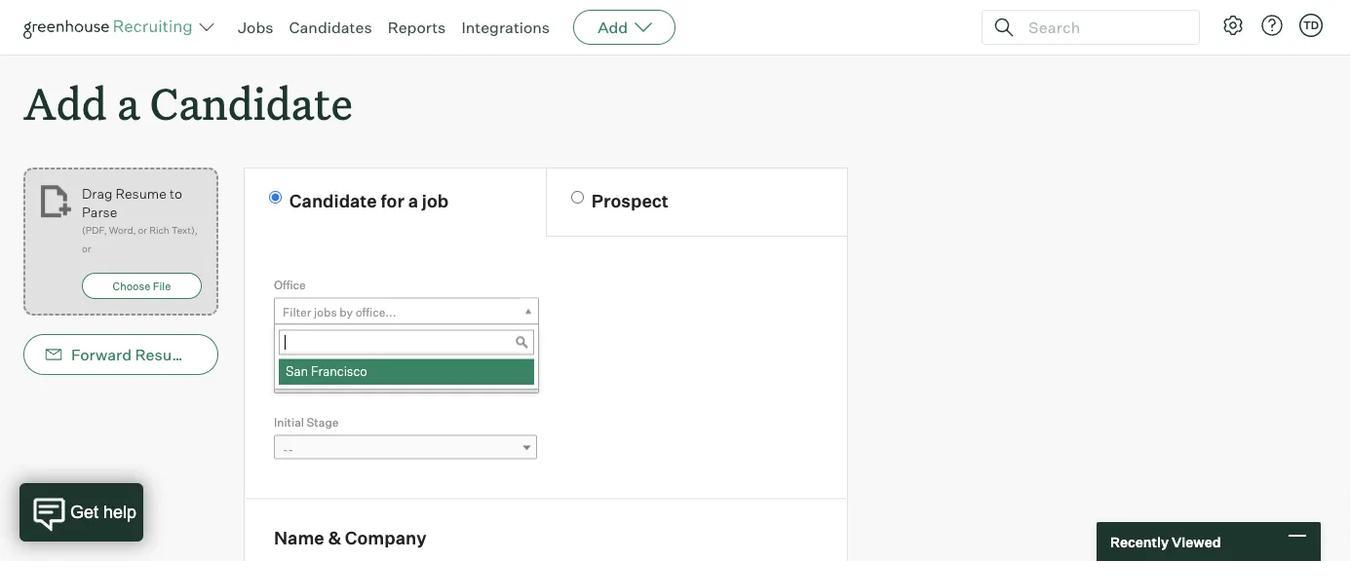 Task type: vqa. For each thing, say whether or not it's contained in the screenshot.
eighth of from right
no



Task type: locate. For each thing, give the bounding box(es) containing it.
choose file
[[113, 280, 171, 293]]

1 vertical spatial or
[[82, 243, 91, 255]]

*
[[297, 347, 302, 362]]

company
[[345, 528, 427, 550]]

add inside popup button
[[598, 18, 628, 37]]

-- link
[[274, 436, 537, 464]]

select
[[283, 374, 317, 389]]

resume left via on the bottom of the page
[[135, 345, 195, 365]]

candidates link
[[289, 18, 372, 37]]

candidate for a job
[[290, 190, 449, 212]]

-
[[283, 443, 288, 458], [288, 443, 293, 458]]

td button
[[1296, 10, 1327, 41]]

Prospect radio
[[572, 191, 584, 204]]

name
[[274, 528, 324, 550]]

Candidate for a job radio
[[269, 191, 282, 204]]

2 - from the left
[[288, 443, 293, 458]]

jobs link
[[238, 18, 274, 37]]

filter
[[283, 305, 311, 320]]

0 horizontal spatial add
[[23, 74, 107, 132]]

drag
[[82, 185, 113, 202]]

jobs
[[238, 18, 274, 37]]

&
[[328, 528, 341, 550]]

prospect
[[592, 190, 669, 212]]

0 horizontal spatial or
[[82, 243, 91, 255]]

resume
[[116, 185, 167, 202], [135, 345, 195, 365]]

1 horizontal spatial add
[[598, 18, 628, 37]]

candidates
[[289, 18, 372, 37]]

job...
[[329, 374, 356, 389]]

san
[[286, 364, 308, 380]]

add button
[[574, 10, 676, 45]]

add
[[598, 18, 628, 37], [23, 74, 107, 132]]

text),
[[171, 225, 198, 237]]

or down (pdf,
[[82, 243, 91, 255]]

0 horizontal spatial a
[[117, 74, 140, 132]]

job
[[422, 190, 449, 212]]

candidate down the jobs
[[150, 74, 353, 132]]

0 vertical spatial add
[[598, 18, 628, 37]]

select a job... link
[[274, 367, 539, 395]]

a right the for
[[408, 190, 418, 212]]

resume inside button
[[135, 345, 195, 365]]

job *
[[274, 347, 302, 362]]

filter jobs by office... link
[[274, 298, 539, 326]]

0 vertical spatial resume
[[116, 185, 167, 202]]

office...
[[356, 305, 396, 320]]

candidate right candidate for a job "radio"
[[290, 190, 377, 212]]

resume for drag
[[116, 185, 167, 202]]

a for job...
[[320, 374, 326, 389]]

forward
[[71, 345, 132, 365]]

2 vertical spatial a
[[320, 374, 326, 389]]

resume left to
[[116, 185, 167, 202]]

resume inside drag resume to parse (pdf, word, or rich text), or
[[116, 185, 167, 202]]

candidate
[[150, 74, 353, 132], [290, 190, 377, 212]]

a left job...
[[320, 374, 326, 389]]

1 horizontal spatial a
[[320, 374, 326, 389]]

word,
[[109, 225, 136, 237]]

a
[[117, 74, 140, 132], [408, 190, 418, 212], [320, 374, 326, 389]]

forward resume via email
[[71, 345, 264, 365]]

reports link
[[388, 18, 446, 37]]

viewed
[[1172, 534, 1222, 551]]

or
[[138, 225, 147, 237], [82, 243, 91, 255]]

office
[[274, 278, 306, 293]]

forward resume via email button
[[23, 335, 264, 376]]

rich
[[149, 225, 169, 237]]

1 vertical spatial resume
[[135, 345, 195, 365]]

recently
[[1111, 534, 1169, 551]]

select a job...
[[283, 374, 356, 389]]

2 horizontal spatial a
[[408, 190, 418, 212]]

(pdf,
[[82, 225, 107, 237]]

None text field
[[279, 330, 534, 356]]

a for candidate
[[117, 74, 140, 132]]

or left rich
[[138, 225, 147, 237]]

stage
[[307, 416, 339, 430]]

a down 'greenhouse recruiting' image
[[117, 74, 140, 132]]

parse
[[82, 204, 117, 221]]

add for add
[[598, 18, 628, 37]]

recently viewed
[[1111, 534, 1222, 551]]

1 horizontal spatial or
[[138, 225, 147, 237]]

for
[[381, 190, 405, 212]]

1 vertical spatial add
[[23, 74, 107, 132]]

0 vertical spatial a
[[117, 74, 140, 132]]

greenhouse recruiting image
[[23, 16, 199, 39]]



Task type: describe. For each thing, give the bounding box(es) containing it.
san francisco option
[[279, 360, 534, 385]]

reports
[[388, 18, 446, 37]]

td button
[[1300, 14, 1324, 37]]

to
[[170, 185, 182, 202]]

integrations
[[462, 18, 550, 37]]

san francisco list box
[[275, 360, 534, 385]]

td
[[1304, 19, 1320, 32]]

initial
[[274, 416, 304, 430]]

file
[[153, 280, 171, 293]]

choose
[[113, 280, 151, 293]]

via
[[198, 345, 219, 365]]

resume for forward
[[135, 345, 195, 365]]

francisco
[[311, 364, 367, 380]]

--
[[283, 443, 293, 458]]

1 vertical spatial a
[[408, 190, 418, 212]]

Search text field
[[1024, 13, 1182, 41]]

san francisco
[[286, 364, 367, 380]]

integrations link
[[462, 18, 550, 37]]

initial stage
[[274, 416, 339, 430]]

add a candidate
[[23, 74, 353, 132]]

filter jobs by office...
[[283, 305, 396, 320]]

0 vertical spatial or
[[138, 225, 147, 237]]

email
[[223, 345, 264, 365]]

configure image
[[1222, 14, 1246, 37]]

0 vertical spatial candidate
[[150, 74, 353, 132]]

add for add a candidate
[[23, 74, 107, 132]]

drag resume to parse (pdf, word, or rich text), or
[[82, 185, 198, 255]]

name & company
[[274, 528, 427, 550]]

by
[[340, 305, 353, 320]]

job
[[274, 347, 295, 362]]

jobs
[[314, 305, 337, 320]]

1 - from the left
[[283, 443, 288, 458]]

1 vertical spatial candidate
[[290, 190, 377, 212]]



